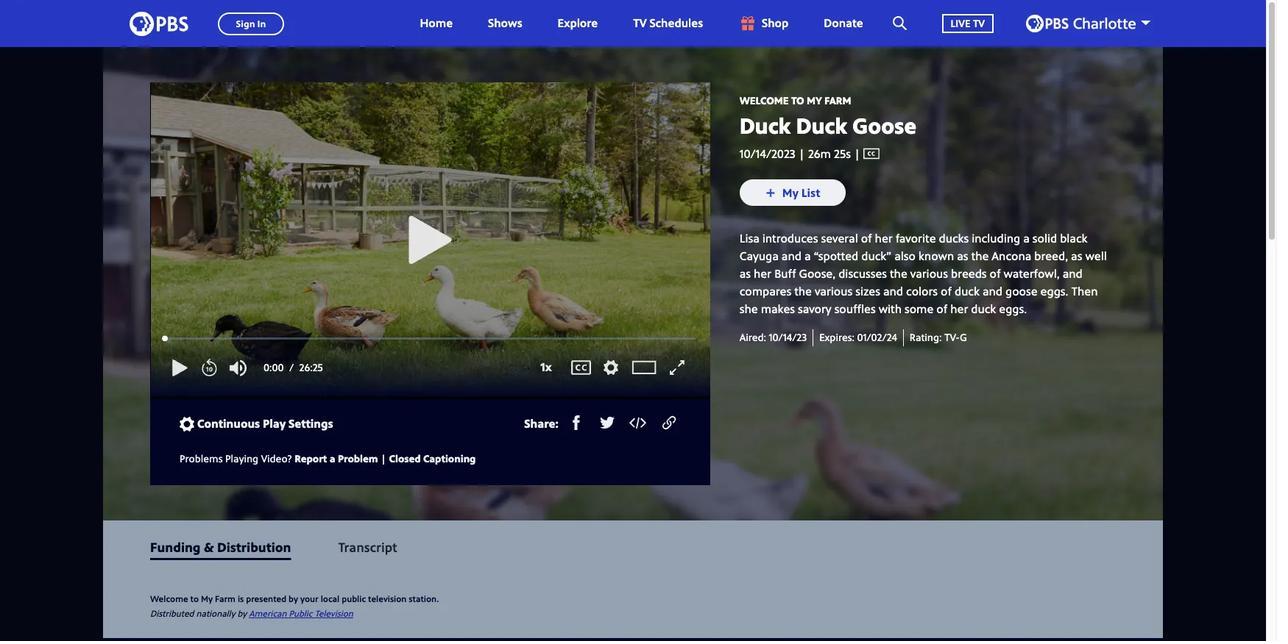 Task type: describe. For each thing, give the bounding box(es) containing it.
welcome for duck
[[740, 93, 789, 107]]

breeds
[[951, 266, 987, 282]]

0 vertical spatial by
[[289, 593, 298, 606]]

tv schedules link
[[619, 0, 718, 47]]

explore link
[[543, 0, 613, 47]]

makes
[[761, 301, 795, 318]]

public
[[342, 593, 366, 606]]

facebook image
[[569, 416, 584, 431]]

1 horizontal spatial the
[[890, 266, 908, 282]]

25s
[[834, 145, 851, 162]]

g
[[960, 331, 967, 345]]

home
[[420, 15, 453, 31]]

pbs image
[[130, 7, 188, 40]]

colors
[[906, 284, 938, 300]]

0 vertical spatial eggs.
[[1041, 284, 1069, 300]]

"spotted
[[814, 248, 859, 265]]

well
[[1085, 248, 1107, 265]]

duck"
[[862, 248, 892, 265]]

schedules
[[650, 15, 703, 31]]

welcome to my farm link
[[740, 93, 851, 107]]

26m
[[808, 145, 831, 162]]

expires:         01/02/24
[[820, 331, 897, 345]]

breed,
[[1035, 248, 1068, 265]]

live tv
[[951, 16, 985, 30]]

my for duck
[[807, 93, 822, 107]]

your
[[300, 593, 319, 606]]

1 horizontal spatial her
[[875, 231, 893, 247]]

0 vertical spatial the
[[971, 248, 989, 265]]

problems playing video? report a problem | closed captioning
[[180, 452, 476, 466]]

pbs charlotte image
[[1026, 15, 1136, 32]]

funding & distribution tab panel
[[103, 574, 1163, 639]]

donate link
[[809, 0, 878, 47]]

10/14/23
[[769, 331, 807, 345]]

problems
[[180, 452, 223, 466]]

goose
[[853, 110, 917, 140]]

sizes
[[856, 284, 880, 300]]

2 horizontal spatial as
[[1071, 248, 1083, 265]]

donate
[[824, 15, 863, 31]]

1 horizontal spatial various
[[911, 266, 948, 282]]

waterfowl,
[[1004, 266, 1060, 282]]

including
[[972, 231, 1021, 247]]

aired:
[[740, 331, 766, 345]]

known
[[919, 248, 954, 265]]

favorite
[[896, 231, 936, 247]]

funding
[[150, 539, 201, 556]]

presented
[[246, 593, 287, 606]]

and down introduces
[[782, 248, 802, 265]]

1 vertical spatial duck
[[971, 301, 996, 318]]

captioning
[[423, 452, 476, 466]]

of up duck"
[[861, 231, 872, 247]]

she
[[740, 301, 758, 318]]

10/14/2023
[[740, 145, 796, 162]]

tv-
[[945, 331, 960, 345]]

distribution
[[217, 539, 291, 556]]

nationally
[[196, 608, 235, 620]]

continuous
[[197, 416, 260, 432]]

ducks
[[939, 231, 969, 247]]

distributed
[[150, 608, 194, 620]]

to for duck
[[791, 93, 804, 107]]

0 horizontal spatial as
[[740, 266, 751, 282]]

television
[[315, 608, 353, 620]]

american public television link
[[249, 608, 353, 620]]

goose,
[[799, 266, 836, 282]]

0 horizontal spatial tv
[[633, 15, 647, 31]]

0 horizontal spatial a
[[330, 452, 335, 466]]

of right 'some'
[[937, 301, 948, 318]]

television
[[368, 593, 407, 606]]

tv schedules
[[633, 15, 703, 31]]

aired:           10/14/23
[[740, 331, 807, 345]]

home link
[[405, 0, 468, 47]]

0 horizontal spatial various
[[815, 284, 853, 300]]

savory
[[798, 301, 832, 318]]

with
[[879, 301, 902, 318]]

report a problem button
[[295, 450, 378, 468]]

closed
[[389, 452, 421, 466]]

lisa
[[740, 231, 760, 247]]

problem
[[338, 452, 378, 466]]

my for is
[[201, 593, 213, 606]]



Task type: vqa. For each thing, say whether or not it's contained in the screenshot.
middle the
yes



Task type: locate. For each thing, give the bounding box(es) containing it.
a left solid
[[1023, 231, 1030, 247]]

as
[[957, 248, 969, 265], [1071, 248, 1083, 265], [740, 266, 751, 282]]

shows link
[[473, 0, 537, 47]]

the up 'breeds'
[[971, 248, 989, 265]]

her up compares
[[754, 266, 772, 282]]

0 horizontal spatial |
[[381, 452, 387, 466]]

0 vertical spatial my
[[807, 93, 822, 107]]

farm up 25s
[[825, 93, 851, 107]]

shows
[[488, 15, 522, 31]]

0 horizontal spatial the
[[794, 284, 812, 300]]

1 vertical spatial the
[[890, 266, 908, 282]]

shop
[[762, 15, 789, 31]]

various
[[911, 266, 948, 282], [815, 284, 853, 300]]

1 horizontal spatial tv
[[973, 16, 985, 30]]

expires:
[[820, 331, 855, 345]]

explore
[[558, 15, 598, 31]]

discusses
[[839, 266, 887, 282]]

to
[[791, 93, 804, 107], [190, 593, 199, 606]]

funding & distribution link
[[150, 539, 291, 556]]

eggs.
[[1041, 284, 1069, 300], [999, 301, 1027, 318]]

settings
[[289, 416, 333, 432]]

live tv link
[[927, 0, 1009, 47]]

farm inside welcome to my farm duck duck goose
[[825, 93, 851, 107]]

her up duck"
[[875, 231, 893, 247]]

&
[[204, 539, 214, 556]]

the up savory
[[794, 284, 812, 300]]

ancona
[[992, 248, 1032, 265]]

1 horizontal spatial by
[[289, 593, 298, 606]]

0 horizontal spatial by
[[237, 608, 247, 620]]

welcome to my farm duck duck goose
[[740, 93, 917, 140]]

the down also
[[890, 266, 908, 282]]

by down is
[[237, 608, 247, 620]]

tab list
[[103, 521, 1163, 574]]

report
[[295, 452, 327, 466]]

introduces
[[763, 231, 818, 247]]

station.
[[409, 593, 439, 606]]

as down black
[[1071, 248, 1083, 265]]

farm inside the welcome to my farm is presented by your local public television station. distributed nationally by american public television
[[215, 593, 236, 606]]

and up with
[[883, 284, 903, 300]]

lisa introduces several of her favorite ducks including a solid black cayuga and a "spotted duck" also known as the ancona breed, as well as her buff goose, discusses the various breeds of waterfowl, and compares the various sizes and colors of duck and goose eggs. then she makes savory souffles with some of her duck eggs.
[[740, 231, 1107, 318]]

to inside welcome to my farm duck duck goose
[[791, 93, 804, 107]]

solid
[[1033, 231, 1057, 247]]

1 vertical spatial my
[[201, 593, 213, 606]]

and
[[782, 248, 802, 265], [1063, 266, 1083, 282], [883, 284, 903, 300], [983, 284, 1003, 300]]

various down goose,
[[815, 284, 853, 300]]

welcome up '10/14/2023' at the right top of the page
[[740, 93, 789, 107]]

1 horizontal spatial eggs.
[[1041, 284, 1069, 300]]

10/14/2023 | 26m 25s
[[740, 145, 851, 162]]

welcome for is
[[150, 593, 188, 606]]

farm
[[825, 93, 851, 107], [215, 593, 236, 606]]

01/02/24
[[857, 331, 897, 345]]

2 horizontal spatial the
[[971, 248, 989, 265]]

| left 26m
[[799, 145, 805, 162]]

and up then
[[1063, 266, 1083, 282]]

0 horizontal spatial welcome
[[150, 593, 188, 606]]

0 horizontal spatial to
[[190, 593, 199, 606]]

compares
[[740, 284, 792, 300]]

duck up '10/14/2023' at the right top of the page
[[740, 110, 791, 140]]

| right 26m
[[851, 145, 864, 162]]

1 horizontal spatial duck
[[796, 110, 847, 140]]

0 horizontal spatial my
[[201, 593, 213, 606]]

share:
[[524, 416, 559, 432]]

local
[[321, 593, 340, 606]]

black
[[1060, 231, 1088, 247]]

a
[[1023, 231, 1030, 247], [805, 248, 811, 265], [330, 452, 335, 466]]

2 vertical spatial the
[[794, 284, 812, 300]]

live
[[951, 16, 971, 30]]

transcript link
[[338, 539, 397, 556]]

1 vertical spatial to
[[190, 593, 199, 606]]

eggs. down goose
[[999, 301, 1027, 318]]

search image
[[893, 16, 907, 30]]

then
[[1072, 284, 1098, 300]]

| left closed
[[381, 452, 387, 466]]

0 horizontal spatial farm
[[215, 593, 236, 606]]

0 vertical spatial to
[[791, 93, 804, 107]]

1 horizontal spatial my
[[807, 93, 822, 107]]

and left goose
[[983, 284, 1003, 300]]

her
[[875, 231, 893, 247], [754, 266, 772, 282], [951, 301, 968, 318]]

tv left schedules
[[633, 15, 647, 31]]

1 vertical spatial various
[[815, 284, 853, 300]]

a up goose,
[[805, 248, 811, 265]]

welcome inside welcome to my farm duck duck goose
[[740, 93, 789, 107]]

0 horizontal spatial eggs.
[[999, 301, 1027, 318]]

a right report
[[330, 452, 335, 466]]

tv
[[633, 15, 647, 31], [973, 16, 985, 30]]

duck
[[740, 110, 791, 140], [796, 110, 847, 140]]

as down cayuga
[[740, 266, 751, 282]]

0 vertical spatial various
[[911, 266, 948, 282]]

1 horizontal spatial to
[[791, 93, 804, 107]]

1 horizontal spatial welcome
[[740, 93, 789, 107]]

1 vertical spatial farm
[[215, 593, 236, 606]]

funding & distribution
[[150, 539, 291, 556]]

0 vertical spatial welcome
[[740, 93, 789, 107]]

of down ancona at top
[[990, 266, 1001, 282]]

0 vertical spatial her
[[875, 231, 893, 247]]

rating: tv-g
[[910, 331, 967, 345]]

is
[[238, 593, 244, 606]]

2 horizontal spatial her
[[951, 301, 968, 318]]

to for is
[[190, 593, 199, 606]]

|
[[799, 145, 805, 162], [851, 145, 864, 162], [381, 452, 387, 466]]

my inside the welcome to my farm is presented by your local public television station. distributed nationally by american public television
[[201, 593, 213, 606]]

several
[[821, 231, 858, 247]]

american
[[249, 608, 287, 620]]

1 vertical spatial eggs.
[[999, 301, 1027, 318]]

0 horizontal spatial duck
[[740, 110, 791, 140]]

0 horizontal spatial her
[[754, 266, 772, 282]]

welcome up the distributed
[[150, 593, 188, 606]]

shop link
[[724, 0, 803, 47]]

1 duck from the left
[[740, 110, 791, 140]]

transcript
[[338, 539, 397, 556]]

video?
[[261, 452, 292, 466]]

my inside welcome to my farm duck duck goose
[[807, 93, 822, 107]]

1 vertical spatial by
[[237, 608, 247, 620]]

welcome to my farm is presented by your local public television station. distributed nationally by american public television
[[150, 593, 439, 620]]

buff
[[775, 266, 796, 282]]

1 vertical spatial a
[[805, 248, 811, 265]]

souffles
[[835, 301, 876, 318]]

the
[[971, 248, 989, 265], [890, 266, 908, 282], [794, 284, 812, 300]]

welcome inside the welcome to my farm is presented by your local public television station. distributed nationally by american public television
[[150, 593, 188, 606]]

duck up 26m
[[796, 110, 847, 140]]

to up the 10/14/2023 | 26m 25s
[[791, 93, 804, 107]]

1 horizontal spatial |
[[799, 145, 805, 162]]

1 horizontal spatial farm
[[825, 93, 851, 107]]

to up nationally at the left bottom of page
[[190, 593, 199, 606]]

2 vertical spatial her
[[951, 301, 968, 318]]

farm for duck
[[825, 93, 851, 107]]

tab list containing funding & distribution
[[103, 521, 1163, 574]]

goose
[[1006, 284, 1038, 300]]

1 vertical spatial welcome
[[150, 593, 188, 606]]

1 horizontal spatial a
[[805, 248, 811, 265]]

2 duck from the left
[[796, 110, 847, 140]]

tv right live
[[973, 16, 985, 30]]

rating:
[[910, 331, 942, 345]]

farm left is
[[215, 593, 236, 606]]

2 horizontal spatial |
[[851, 145, 864, 162]]

by left the your
[[289, 593, 298, 606]]

my up nationally at the left bottom of page
[[201, 593, 213, 606]]

0 vertical spatial farm
[[825, 93, 851, 107]]

also
[[895, 248, 916, 265]]

welcome
[[740, 93, 789, 107], [150, 593, 188, 606]]

continuous play settings
[[197, 416, 333, 432]]

0 vertical spatial a
[[1023, 231, 1030, 247]]

as up 'breeds'
[[957, 248, 969, 265]]

cayuga
[[740, 248, 779, 265]]

play
[[263, 416, 286, 432]]

eggs. down waterfowl,
[[1041, 284, 1069, 300]]

playing
[[225, 452, 259, 466]]

farm for presented
[[215, 593, 236, 606]]

tv inside 'link'
[[973, 16, 985, 30]]

to inside the welcome to my farm is presented by your local public television station. distributed nationally by american public television
[[190, 593, 199, 606]]

public
[[289, 608, 313, 620]]

of right colors
[[941, 284, 952, 300]]

2 horizontal spatial a
[[1023, 231, 1030, 247]]

closed captioning link
[[389, 452, 476, 466]]

1 vertical spatial her
[[754, 266, 772, 282]]

my up 26m
[[807, 93, 822, 107]]

0 vertical spatial duck
[[955, 284, 980, 300]]

1 horizontal spatial as
[[957, 248, 969, 265]]

by
[[289, 593, 298, 606], [237, 608, 247, 620]]

twitter image
[[600, 416, 615, 431]]

duck
[[955, 284, 980, 300], [971, 301, 996, 318]]

of
[[861, 231, 872, 247], [990, 266, 1001, 282], [941, 284, 952, 300], [937, 301, 948, 318]]

various down known
[[911, 266, 948, 282]]

some
[[905, 301, 934, 318]]

2 vertical spatial a
[[330, 452, 335, 466]]

her up g
[[951, 301, 968, 318]]



